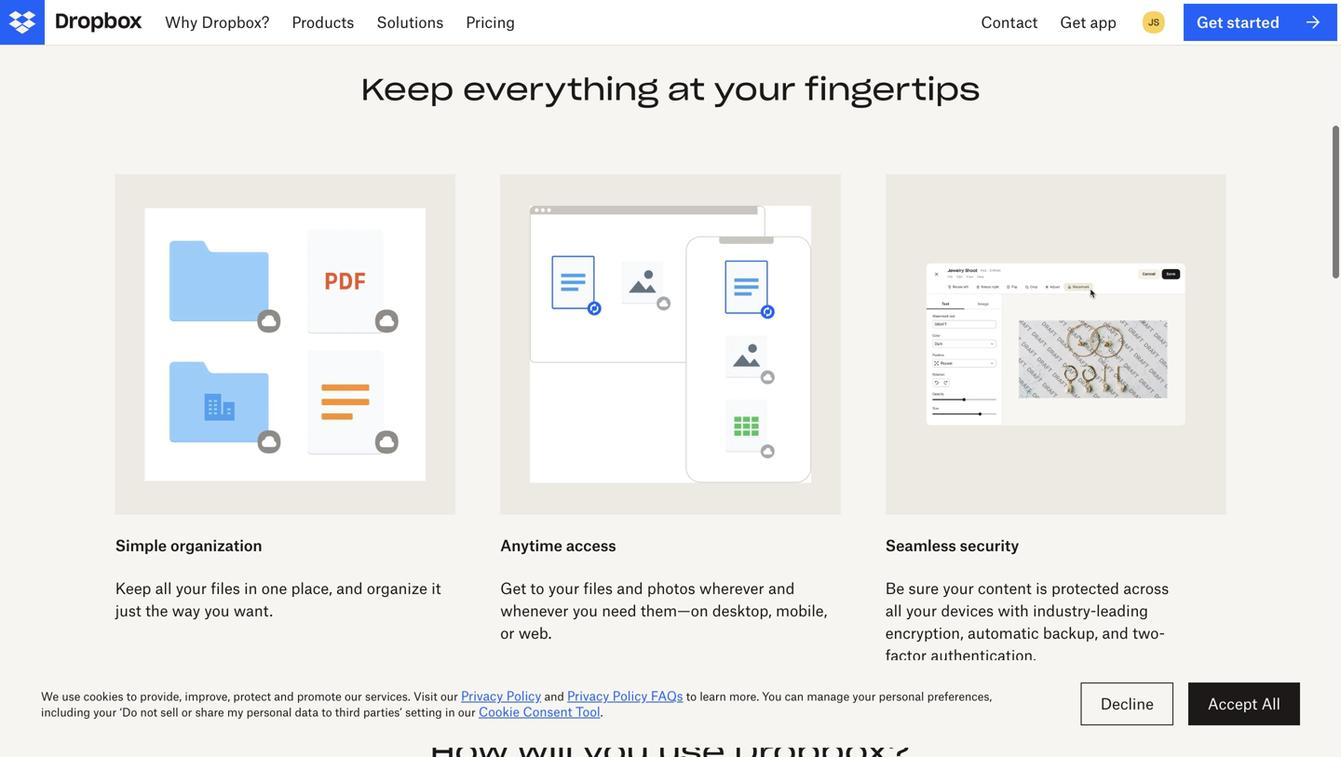 Task type: locate. For each thing, give the bounding box(es) containing it.
you inside get to your files and photos wherever and whenever you need them—on desktop, mobile, or web.
[[573, 602, 598, 620]]

your inside the keep all your files in one place, and organize it just the way you want.
[[176, 580, 207, 598]]

js
[[1149, 16, 1160, 28]]

1 horizontal spatial all
[[886, 602, 902, 620]]

authentication.
[[931, 647, 1037, 665]]

access
[[566, 537, 617, 555]]

organize
[[367, 580, 428, 598]]

you right way in the left of the page
[[204, 602, 230, 620]]

your down sure
[[907, 602, 938, 620]]

0 horizontal spatial all
[[155, 580, 172, 598]]

in
[[244, 580, 258, 598]]

keep up "just"
[[115, 580, 151, 598]]

get started
[[1197, 13, 1280, 31]]

0 vertical spatial keep
[[361, 70, 454, 108]]

and
[[337, 580, 363, 598], [617, 580, 644, 598], [769, 580, 795, 598], [1103, 624, 1129, 642]]

all inside the keep all your files in one place, and organize it just the way you want.
[[155, 580, 172, 598]]

keep
[[361, 70, 454, 108], [115, 580, 151, 598]]

protected
[[1052, 580, 1120, 598]]

files left in
[[211, 580, 240, 598]]

1 you from the left
[[204, 602, 230, 620]]

and inside the keep all your files in one place, and organize it just the way you want.
[[337, 580, 363, 598]]

place,
[[291, 580, 333, 598]]

0 horizontal spatial keep
[[115, 580, 151, 598]]

your for keep all your files in one place, and organize it just the way you want.
[[176, 580, 207, 598]]

devices
[[942, 602, 994, 620]]

and up need
[[617, 580, 644, 598]]

need
[[602, 602, 637, 620]]

keep inside the keep all your files in one place, and organize it just the way you want.
[[115, 580, 151, 598]]

to
[[531, 580, 545, 598]]

all down be
[[886, 602, 902, 620]]

files inside the keep all your files in one place, and organize it just the way you want.
[[211, 580, 240, 598]]

seamless
[[886, 537, 957, 555]]

get for get app
[[1061, 13, 1087, 31]]

dropbox folder icons on a smartphone screen and a desktop screen to indicate dropbox multi device image
[[530, 204, 811, 485]]

all
[[155, 580, 172, 598], [886, 602, 902, 620]]

your inside get to your files and photos wherever and whenever you need them—on desktop, mobile, or web.
[[549, 580, 580, 598]]

encryption,
[[886, 624, 964, 642]]

and down leading
[[1103, 624, 1129, 642]]

get inside get to your files and photos wherever and whenever you need them—on desktop, mobile, or web.
[[501, 580, 527, 598]]

1 horizontal spatial keep
[[361, 70, 454, 108]]

2 files from the left
[[584, 580, 613, 598]]

organization
[[171, 537, 262, 555]]

get to your files and photos wherever and whenever you need them—on desktop, mobile, or web.
[[501, 580, 828, 642]]

0 horizontal spatial files
[[211, 580, 240, 598]]

products
[[292, 13, 354, 31]]

solutions
[[377, 13, 444, 31]]

1 horizontal spatial get
[[1061, 13, 1087, 31]]

1 horizontal spatial files
[[584, 580, 613, 598]]

you
[[204, 602, 230, 620], [573, 602, 598, 620]]

be
[[886, 580, 905, 598]]

your
[[714, 70, 796, 108], [176, 580, 207, 598], [549, 580, 580, 598], [943, 580, 974, 598], [907, 602, 938, 620]]

photos
[[648, 580, 696, 598]]

why
[[165, 13, 198, 31]]

get
[[1197, 13, 1224, 31], [1061, 13, 1087, 31], [501, 580, 527, 598]]

dropbox?
[[202, 13, 270, 31]]

simple organization
[[115, 537, 262, 555]]

0 vertical spatial all
[[155, 580, 172, 598]]

automatic
[[968, 624, 1040, 642]]

2 horizontal spatial get
[[1197, 13, 1224, 31]]

backup,
[[1044, 624, 1099, 642]]

get left to
[[501, 580, 527, 598]]

1 vertical spatial keep
[[115, 580, 151, 598]]

keep down solutions popup button
[[361, 70, 454, 108]]

mobile,
[[776, 602, 828, 620]]

one
[[262, 580, 287, 598]]

editing a product image, to add in watermark. image
[[886, 174, 1227, 515]]

leading
[[1097, 602, 1149, 620]]

get left app on the top right of the page
[[1061, 13, 1087, 31]]

web.
[[519, 624, 552, 642]]

products button
[[281, 0, 366, 45]]

get started link
[[1184, 4, 1338, 41]]

2 you from the left
[[573, 602, 598, 620]]

whenever
[[501, 602, 569, 620]]

with
[[998, 602, 1029, 620]]

0 horizontal spatial get
[[501, 580, 527, 598]]

your up way in the left of the page
[[176, 580, 207, 598]]

pricing link
[[455, 0, 527, 45]]

your right to
[[549, 580, 580, 598]]

get inside dropdown button
[[1061, 13, 1087, 31]]

all up the on the left
[[155, 580, 172, 598]]

files
[[211, 580, 240, 598], [584, 580, 613, 598]]

it
[[432, 580, 441, 598]]

files inside get to your files and photos wherever and whenever you need them—on desktop, mobile, or web.
[[584, 580, 613, 598]]

is
[[1036, 580, 1048, 598]]

1 horizontal spatial you
[[573, 602, 598, 620]]

1 vertical spatial all
[[886, 602, 902, 620]]

0 horizontal spatial you
[[204, 602, 230, 620]]

files up need
[[584, 580, 613, 598]]

get for get to your files and photos wherever and whenever you need them—on desktop, mobile, or web.
[[501, 580, 527, 598]]

desktop,
[[713, 602, 772, 620]]

get left started
[[1197, 13, 1224, 31]]

keep all your files in one place, and organize it just the way you want.
[[115, 580, 441, 620]]

your up devices
[[943, 580, 974, 598]]

1 files from the left
[[211, 580, 240, 598]]

you left need
[[573, 602, 598, 620]]

get app button
[[1050, 0, 1128, 45]]

and right "place,"
[[337, 580, 363, 598]]



Task type: describe. For each thing, give the bounding box(es) containing it.
you inside the keep all your files in one place, and organize it just the way you want.
[[204, 602, 230, 620]]

sure
[[909, 580, 939, 598]]

your for get to your files and photos wherever and whenever you need them—on desktop, mobile, or web.
[[549, 580, 580, 598]]

content
[[979, 580, 1032, 598]]

across
[[1124, 580, 1170, 598]]

get for get started
[[1197, 13, 1224, 31]]

the
[[145, 602, 168, 620]]

and inside be sure your content is protected across all your devices with industry-leading encryption, automatic backup, and two- factor authentication.
[[1103, 624, 1129, 642]]

factor
[[886, 647, 927, 665]]

be sure your content is protected across all your devices with industry-leading encryption, automatic backup, and two- factor authentication.
[[886, 580, 1170, 665]]

app
[[1091, 13, 1117, 31]]

wherever
[[700, 580, 765, 598]]

four icons showing folders, pdfs and docs in a dropbox folder image
[[145, 204, 426, 485]]

two-
[[1133, 624, 1166, 642]]

keep for keep everything at your fingertips
[[361, 70, 454, 108]]

get app
[[1061, 13, 1117, 31]]

contact button
[[970, 0, 1050, 45]]

why dropbox? button
[[154, 0, 281, 45]]

all inside be sure your content is protected across all your devices with industry-leading encryption, automatic backup, and two- factor authentication.
[[886, 602, 902, 620]]

js button
[[1140, 7, 1169, 37]]

anytime access
[[501, 537, 617, 555]]

and up mobile,
[[769, 580, 795, 598]]

want.
[[234, 602, 273, 620]]

keep for keep all your files in one place, and organize it just the way you want.
[[115, 580, 151, 598]]

your for be sure your content is protected across all your devices with industry-leading encryption, automatic backup, and two- factor authentication.
[[943, 580, 974, 598]]

started
[[1228, 13, 1280, 31]]

keep everything at your fingertips
[[361, 70, 981, 108]]

contact
[[982, 13, 1038, 31]]

fingertips
[[805, 70, 981, 108]]

everything
[[463, 70, 659, 108]]

why dropbox?
[[165, 13, 270, 31]]

them—on
[[641, 602, 709, 620]]

at
[[668, 70, 705, 108]]

solutions button
[[366, 0, 455, 45]]

files for in
[[211, 580, 240, 598]]

just
[[115, 602, 141, 620]]

way
[[172, 602, 200, 620]]

industry-
[[1034, 602, 1097, 620]]

anytime
[[501, 537, 563, 555]]

preparing document to share file within dashboard. image
[[447, 0, 1342, 4]]

seamless security
[[886, 537, 1020, 555]]

files for and
[[584, 580, 613, 598]]

pricing
[[466, 13, 515, 31]]

or
[[501, 624, 515, 642]]

your right at on the top of the page
[[714, 70, 796, 108]]

security
[[960, 537, 1020, 555]]

simple
[[115, 537, 167, 555]]



Task type: vqa. For each thing, say whether or not it's contained in the screenshot.
New Folder
no



